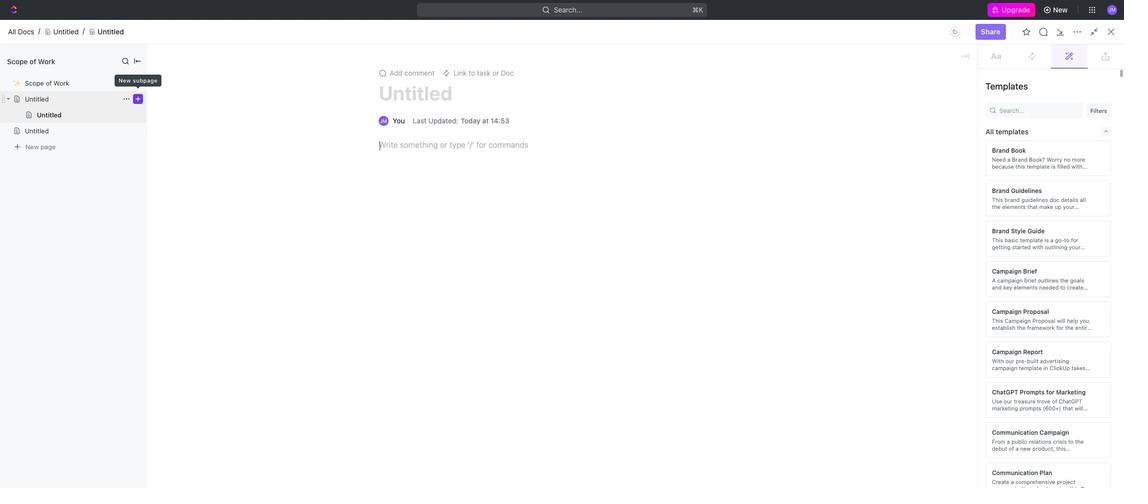 Task type: locate. For each thing, give the bounding box(es) containing it.
2 row from the top
[[161, 260, 1113, 278]]

0 vertical spatial communication
[[992, 429, 1038, 437]]

search docs
[[1027, 42, 1069, 51]]

1 vertical spatial new
[[1085, 42, 1100, 51]]

in up book
[[1012, 133, 1018, 142]]

1 vertical spatial mins
[[952, 229, 967, 238]]

1 horizontal spatial jm
[[1109, 7, 1116, 13]]

untitled • in project notes up book
[[980, 133, 1063, 142]]

0 horizontal spatial jm
[[380, 118, 387, 124]]

4 row from the top
[[161, 296, 1113, 314]]

tree containing team space
[[4, 103, 140, 458]]

7 row from the top
[[161, 350, 1113, 368]]

work down scope of work
[[54, 79, 69, 87]]

2 communication from the top
[[992, 470, 1038, 477]]

monitor,
[[1068, 372, 1089, 379]]

1 vertical spatial all
[[986, 127, 994, 136]]

new for new page
[[25, 143, 39, 151]]

campaign report with our pre-built advertising campaign template in clickup takes care of choosing the kpis to monitor, so you don't have to waste time on it.
[[992, 349, 1090, 386]]

notes
[[407, 101, 426, 110], [1044, 101, 1063, 110], [405, 117, 424, 126], [1044, 133, 1063, 142]]

1 vertical spatial ago
[[969, 229, 981, 238]]

2 vertical spatial new
[[25, 143, 39, 151]]

0 vertical spatial new
[[1054, 5, 1068, 14]]

brand
[[992, 147, 1010, 154], [992, 187, 1010, 195], [992, 228, 1010, 235]]

communication for communication campaign
[[992, 429, 1038, 437]]

doc inside button
[[1101, 42, 1115, 51]]

1 horizontal spatial of
[[46, 79, 52, 87]]

ago
[[969, 211, 981, 220], [969, 229, 981, 238]]

team space link
[[24, 120, 138, 136]]

1 untitled • in project notes from the top
[[980, 101, 1063, 110]]

cell
[[161, 206, 172, 224], [172, 206, 640, 224], [640, 206, 740, 224], [740, 206, 856, 224], [856, 206, 936, 224], [161, 224, 172, 242], [172, 224, 640, 242], [640, 224, 740, 242], [740, 224, 856, 242], [856, 224, 936, 242], [1095, 224, 1113, 242], [161, 242, 172, 260], [172, 242, 640, 260], [640, 242, 740, 260], [740, 242, 856, 260], [856, 242, 936, 260], [936, 242, 1015, 260], [161, 260, 172, 278], [172, 260, 640, 278], [640, 260, 740, 278], [740, 260, 856, 278], [856, 260, 936, 278], [936, 260, 1015, 278], [1095, 260, 1113, 278], [161, 278, 172, 296], [172, 278, 640, 296], [640, 278, 740, 296], [740, 278, 856, 296], [856, 278, 936, 296], [936, 278, 1015, 296], [1095, 278, 1113, 296], [161, 296, 172, 314], [172, 296, 640, 314], [640, 296, 740, 314], [740, 296, 856, 314], [856, 296, 936, 314], [936, 296, 1015, 314], [161, 314, 172, 332], [172, 314, 640, 332], [640, 314, 740, 332], [740, 314, 856, 332], [856, 314, 936, 332], [936, 314, 1015, 332], [1095, 314, 1113, 332], [161, 332, 172, 350], [172, 332, 640, 350], [640, 332, 740, 350], [740, 332, 856, 350], [856, 332, 936, 350], [936, 332, 1015, 350], [161, 350, 172, 368], [172, 350, 640, 368], [640, 350, 740, 368], [740, 350, 856, 368], [856, 350, 936, 368], [936, 350, 1015, 368], [1095, 350, 1113, 368], [161, 368, 172, 386], [172, 368, 640, 386], [640, 368, 740, 386], [740, 368, 856, 386], [856, 368, 936, 386], [936, 368, 1015, 386], [161, 386, 172, 404], [172, 386, 640, 404], [640, 386, 740, 404], [740, 386, 856, 404], [856, 386, 936, 404], [936, 386, 1015, 404], [1095, 386, 1113, 404], [161, 404, 172, 422], [172, 404, 640, 422], [640, 404, 740, 422], [740, 404, 856, 422], [856, 404, 936, 422], [936, 404, 1015, 422]]

docs inside button
[[1052, 42, 1069, 51]]

new up 'search docs'
[[1054, 5, 1068, 14]]

clickup
[[1050, 365, 1070, 372]]

table
[[161, 190, 1113, 422]]

0 horizontal spatial doc
[[501, 69, 514, 77]]

new inside button
[[1085, 42, 1100, 51]]

user group image
[[10, 125, 18, 131]]

guide
[[1028, 228, 1045, 235]]

campaign down for
[[1040, 429, 1070, 437]]

scope of work
[[7, 57, 55, 66]]

so
[[992, 379, 999, 386]]

campaign inside campaign report with our pre-built advertising campaign template in clickup takes care of choosing the kpis to monitor, so you don't have to waste time on it.
[[992, 349, 1022, 356]]

2 horizontal spatial favorites
[[992, 117, 1021, 126]]

1 vertical spatial brand
[[992, 187, 1010, 195]]

1 brand from the top
[[992, 147, 1010, 154]]

0 vertical spatial mins
[[951, 211, 967, 220]]

1 vertical spatial favorites
[[992, 117, 1021, 126]]

0 vertical spatial ago
[[969, 211, 981, 220]]

sidebar navigation
[[0, 35, 149, 489]]

0 vertical spatial favorites
[[8, 74, 34, 82]]

1 vertical spatial jm
[[380, 118, 387, 124]]

link to task or doc button
[[439, 66, 518, 80]]

1 column header from the left
[[161, 190, 172, 207]]

campaign left proposal
[[992, 308, 1022, 316]]

1 horizontal spatial you
[[1000, 379, 1010, 386]]

0 vertical spatial brand
[[992, 147, 1010, 154]]

comment
[[405, 69, 435, 77]]

2 vertical spatial favorites
[[353, 133, 382, 142]]

0 horizontal spatial all
[[8, 27, 16, 36]]

space
[[43, 124, 63, 132]]

0 vertical spatial all
[[8, 27, 16, 36]]

new left page
[[25, 143, 39, 151]]

fall favorites • up all templates
[[980, 117, 1026, 126]]

mins inside 27 mins ago row
[[951, 211, 967, 220]]

jm left you
[[380, 118, 387, 124]]

pre-
[[1016, 358, 1027, 365]]

0 horizontal spatial favorites
[[8, 74, 34, 82]]

of right favorites button
[[46, 79, 52, 87]]

2 horizontal spatial new
[[1085, 42, 1100, 51]]

communication inside communication plan create a comprehensive project communication plan by using this do
[[992, 470, 1038, 477]]

1 row from the top
[[161, 242, 1113, 260]]

new
[[1054, 5, 1068, 14], [1085, 42, 1100, 51], [25, 143, 39, 151]]

0 vertical spatial jm
[[1109, 7, 1116, 13]]

new doc button
[[1079, 39, 1120, 55]]

upgrade link
[[988, 3, 1036, 17]]

2 untitled • in project notes from the top
[[980, 133, 1063, 142]]

0 vertical spatial untitled • in project notes
[[980, 101, 1063, 110]]

in up the
[[1044, 365, 1049, 372]]

2 horizontal spatial of
[[1005, 372, 1011, 379]]

book
[[1011, 147, 1026, 154]]

column header
[[161, 190, 172, 207], [172, 190, 640, 207], [640, 190, 740, 207], [740, 190, 856, 207], [856, 190, 936, 207]]

untitled
[[53, 27, 79, 36], [98, 27, 124, 36], [379, 81, 453, 105], [25, 95, 49, 103], [980, 101, 1005, 110], [37, 111, 62, 119], [25, 127, 49, 135], [980, 133, 1005, 142]]

• up templates
[[1023, 117, 1026, 125]]

mins inside 24 mins ago row
[[952, 229, 967, 238]]

✨ button
[[13, 79, 25, 87]]

notes left filters dropdown button in the top right of the page
[[1044, 101, 1063, 110]]

don't
[[1011, 379, 1025, 386]]

sharing row
[[161, 190, 1113, 207]]

2 vertical spatial of
[[1005, 372, 1011, 379]]

ago for 27 mins ago
[[969, 211, 981, 220]]

brand for brand guidelines
[[992, 187, 1010, 195]]

this right hide
[[656, 23, 668, 31]]

brief
[[1024, 268, 1038, 275]]

work inside ✨ scope of work
[[54, 79, 69, 87]]

campaign
[[992, 268, 1022, 275], [992, 308, 1022, 316], [992, 349, 1022, 356], [1040, 429, 1070, 437]]

link
[[454, 69, 467, 77]]

work
[[38, 57, 55, 66], [54, 79, 69, 87]]

1 horizontal spatial fall
[[980, 117, 990, 126]]

0 horizontal spatial you
[[468, 23, 480, 31]]

9 row from the top
[[161, 386, 1113, 404]]

jm inside dropdown button
[[1109, 7, 1116, 13]]

2 vertical spatial brand
[[992, 228, 1010, 235]]

projects link
[[30, 137, 112, 153]]

sharing
[[1021, 195, 1043, 202]]

0 horizontal spatial fall
[[340, 133, 351, 142]]

brand left book
[[992, 147, 1010, 154]]

mins for 24
[[952, 229, 967, 238]]

to inside dropdown button
[[469, 69, 475, 77]]

mins right 24
[[952, 229, 967, 238]]

all
[[454, 84, 460, 91]]

1 vertical spatial this
[[1070, 486, 1080, 489]]

marketing
[[1057, 389, 1086, 397]]

brand down search by name... text box
[[992, 187, 1010, 195]]

communication up a
[[992, 470, 1038, 477]]

doc
[[1101, 42, 1115, 51], [501, 69, 514, 77]]

ago inside row
[[969, 211, 981, 220]]

2 horizontal spatial docs
[[1052, 42, 1069, 51]]

0 horizontal spatial this
[[656, 23, 668, 31]]

do
[[457, 23, 466, 31]]

chatgpt
[[992, 389, 1019, 397]]

1 vertical spatial of
[[46, 79, 52, 87]]

• down templates
[[1007, 101, 1010, 109]]

1 horizontal spatial favorites
[[353, 133, 382, 142]]

communication down chatgpt
[[992, 429, 1038, 437]]

all left templates
[[986, 127, 994, 136]]

new right 'search docs'
[[1085, 42, 1100, 51]]

upgrade
[[1002, 5, 1031, 14]]

campaign left brief
[[992, 268, 1022, 275]]

project up book
[[1020, 133, 1042, 142]]

0 vertical spatial you
[[468, 23, 480, 31]]

3 brand from the top
[[992, 228, 1010, 235]]

browser
[[532, 23, 558, 31]]

ago up 24 mins ago
[[969, 211, 981, 220]]

this down project
[[1070, 486, 1080, 489]]

doc down the jm dropdown button
[[1101, 42, 1115, 51]]

1 vertical spatial doc
[[501, 69, 514, 77]]

1 horizontal spatial docs
[[167, 42, 183, 51]]

untitled • in project notes down templates
[[980, 101, 1063, 110]]

•
[[1007, 101, 1010, 109], [1023, 117, 1026, 125], [384, 133, 387, 141], [1007, 133, 1010, 141]]

0 vertical spatial scope
[[7, 57, 28, 66]]

0 vertical spatial this
[[656, 23, 668, 31]]

docs
[[18, 27, 34, 36], [167, 42, 183, 51], [1052, 42, 1069, 51]]

new for new doc
[[1085, 42, 1100, 51]]

this
[[656, 23, 668, 31], [1070, 486, 1080, 489]]

project
[[382, 101, 405, 110], [1020, 101, 1042, 110], [380, 117, 403, 126], [1020, 133, 1042, 142]]

plan
[[1040, 470, 1053, 477]]

campaign up the our
[[992, 349, 1022, 356]]

5 row from the top
[[161, 314, 1113, 332]]

0 vertical spatial fall favorites •
[[980, 117, 1026, 126]]

all for all docs
[[8, 27, 16, 36]]

campaign brief
[[992, 268, 1038, 275]]

1 vertical spatial scope
[[25, 79, 44, 87]]

0 horizontal spatial new
[[25, 143, 39, 151]]

of inside ✨ scope of work
[[46, 79, 52, 87]]

dropdown menu image
[[947, 24, 963, 40]]

1 vertical spatial fall favorites •
[[340, 133, 387, 142]]

campaign proposal
[[992, 308, 1049, 316]]

1 horizontal spatial this
[[1070, 486, 1080, 489]]

jm
[[1109, 7, 1116, 13], [380, 118, 387, 124]]

to
[[499, 23, 506, 31], [469, 69, 475, 77], [1061, 372, 1066, 379], [1040, 379, 1045, 386]]

0 horizontal spatial of
[[30, 57, 36, 66]]

you right so on the bottom right of page
[[1000, 379, 1010, 386]]

the
[[1038, 372, 1046, 379]]

you right do
[[468, 23, 480, 31]]

0 vertical spatial doc
[[1101, 42, 1115, 51]]

27 mins ago row
[[161, 206, 1113, 224]]

fall favorites • down in project notes
[[340, 133, 387, 142]]

scope up favorites button
[[7, 57, 28, 66]]

new inside 'button'
[[1054, 5, 1068, 14]]

doc right or
[[501, 69, 514, 77]]

ago inside row
[[969, 229, 981, 238]]

all up scope of work
[[8, 27, 16, 36]]

1 horizontal spatial fall favorites •
[[980, 117, 1026, 126]]

brand for brand style guide
[[992, 228, 1010, 235]]

hide
[[639, 23, 654, 31]]

campaign for campaign brief
[[992, 268, 1022, 275]]

1 communication from the top
[[992, 429, 1038, 437]]

Search... text field
[[991, 103, 1079, 118]]

1 vertical spatial untitled • in project notes
[[980, 133, 1063, 142]]

to down clickup
[[1061, 372, 1066, 379]]

updated:
[[429, 117, 458, 125]]

1 horizontal spatial new
[[1054, 5, 1068, 14]]

favorites up spaces at the top of the page
[[8, 74, 34, 82]]

1 vertical spatial work
[[54, 79, 69, 87]]

to right "link" on the top of page
[[469, 69, 475, 77]]

or
[[493, 69, 499, 77]]

14:53
[[491, 117, 510, 125]]

1 vertical spatial fall
[[340, 133, 351, 142]]

takes
[[1072, 365, 1086, 372]]

scope right ✨
[[25, 79, 44, 87]]

1 vertical spatial you
[[1000, 379, 1010, 386]]

2 brand from the top
[[992, 187, 1010, 195]]

favorites
[[8, 74, 34, 82], [992, 117, 1021, 126], [353, 133, 382, 142]]

filters button
[[1087, 103, 1112, 119]]

of up favorites button
[[30, 57, 36, 66]]

all for all templates
[[986, 127, 994, 136]]

at
[[482, 117, 489, 125]]

brand left style
[[992, 228, 1010, 235]]

1 horizontal spatial doc
[[1101, 42, 1115, 51]]

see
[[441, 84, 452, 91]]

new page
[[25, 143, 56, 151]]

have
[[1026, 379, 1039, 386]]

communication
[[992, 429, 1038, 437], [992, 470, 1038, 477]]

project down templates
[[1020, 101, 1042, 110]]

you
[[468, 23, 480, 31], [1000, 379, 1010, 386]]

• up brand book
[[1007, 133, 1010, 141]]

mins right 27
[[951, 211, 967, 220]]

row
[[161, 242, 1113, 260], [161, 260, 1113, 278], [161, 278, 1113, 296], [161, 296, 1113, 314], [161, 314, 1113, 332], [161, 332, 1113, 350], [161, 350, 1113, 368], [161, 368, 1113, 386], [161, 386, 1113, 404], [161, 404, 1113, 422]]

docs for all docs
[[18, 27, 34, 36]]

work up ✨ scope of work
[[38, 57, 55, 66]]

using
[[1054, 486, 1069, 489]]

favorites up all templates
[[992, 117, 1021, 126]]

1 vertical spatial communication
[[992, 470, 1038, 477]]

jm up new doc
[[1109, 7, 1116, 13]]

link to task or doc
[[454, 69, 514, 77]]

0 vertical spatial work
[[38, 57, 55, 66]]

favorites down in project notes
[[353, 133, 382, 142]]

of down campaign
[[1005, 372, 1011, 379]]

1 horizontal spatial all
[[986, 127, 994, 136]]

ago down 27 mins ago
[[969, 229, 981, 238]]

by
[[1047, 486, 1053, 489]]

tree
[[4, 103, 140, 458]]

untitled • in project notes
[[980, 101, 1063, 110], [980, 133, 1063, 142]]

project up you
[[382, 101, 405, 110]]

0 horizontal spatial docs
[[18, 27, 34, 36]]

fall
[[980, 117, 990, 126], [340, 133, 351, 142]]

chatgpt prompts for marketing
[[992, 389, 1086, 397]]



Task type: vqa. For each thing, say whether or not it's contained in the screenshot.
Favorites button
yes



Task type: describe. For each thing, give the bounding box(es) containing it.
✨ scope of work
[[13, 79, 69, 87]]

notes down search... text field
[[1044, 133, 1063, 142]]

guidelines
[[1011, 187, 1042, 195]]

communication plan create a comprehensive project communication plan by using this do
[[992, 470, 1092, 489]]

of inside campaign report with our pre-built advertising campaign template in clickup takes care of choosing the kpis to monitor, so you don't have to waste time on it.
[[1005, 372, 1011, 379]]

Search by name... text field
[[954, 171, 1080, 186]]

favorites button
[[4, 72, 38, 84]]

campaign for campaign report with our pre-built advertising campaign template in clickup takes care of choosing the kpis to monitor, so you don't have to waste time on it.
[[992, 349, 1022, 356]]

create
[[992, 479, 1010, 486]]

✨
[[13, 79, 21, 87]]

add
[[390, 69, 403, 77]]

in project notes
[[372, 117, 424, 126]]

team space
[[24, 124, 63, 132]]

8 row from the top
[[161, 368, 1113, 386]]

kpis
[[1048, 372, 1059, 379]]

share
[[981, 27, 1001, 36]]

style
[[1011, 228, 1026, 235]]

templates
[[996, 127, 1029, 136]]

plan
[[1034, 486, 1045, 489]]

to right the want
[[499, 23, 506, 31]]

team
[[24, 124, 41, 132]]

scope inside ✨ scope of work
[[25, 79, 44, 87]]

on
[[1077, 379, 1083, 386]]

new for new
[[1054, 5, 1068, 14]]

in left you
[[372, 117, 378, 126]]

notes up last
[[407, 101, 426, 110]]

see all button
[[437, 82, 464, 94]]

prompts
[[1020, 389, 1045, 397]]

last
[[413, 117, 427, 125]]

report
[[1024, 349, 1043, 356]]

brand book
[[992, 147, 1026, 154]]

filters
[[1091, 107, 1108, 114]]

brand for brand book
[[992, 147, 1010, 154]]

notifications?
[[560, 23, 605, 31]]

want
[[481, 23, 497, 31]]

our
[[1006, 358, 1015, 365]]

5 column header from the left
[[856, 190, 936, 207]]

projects
[[30, 141, 56, 149]]

add comment
[[390, 69, 435, 77]]

page
[[41, 143, 56, 151]]

3 column header from the left
[[640, 190, 740, 207]]

27
[[942, 211, 950, 220]]

24 mins ago row
[[161, 224, 1113, 242]]

jm button
[[1105, 2, 1120, 18]]

with
[[992, 358, 1004, 365]]

comprehensive
[[1016, 479, 1056, 486]]

docs for search docs
[[1052, 42, 1069, 51]]

search docs button
[[1013, 39, 1075, 55]]

proposal
[[1024, 308, 1049, 316]]

0 vertical spatial fall
[[980, 117, 990, 126]]

it.
[[1085, 379, 1090, 386]]

2 column header from the left
[[172, 190, 640, 207]]

waste
[[1047, 379, 1062, 386]]

⌘k
[[693, 5, 703, 14]]

0 horizontal spatial fall favorites •
[[340, 133, 387, 142]]

campaign
[[992, 365, 1018, 372]]

built
[[1027, 358, 1039, 365]]

this inside communication plan create a comprehensive project communication plan by using this do
[[1070, 486, 1080, 489]]

project notes
[[382, 101, 426, 110]]

campaign for campaign proposal
[[992, 308, 1022, 316]]

new doc
[[1085, 42, 1115, 51]]

24
[[942, 229, 950, 238]]

for
[[1047, 389, 1055, 397]]

to down the
[[1040, 379, 1045, 386]]

6 row from the top
[[161, 332, 1113, 350]]

you
[[393, 117, 405, 125]]

brand style guide
[[992, 228, 1045, 235]]

3 row from the top
[[161, 278, 1113, 296]]

notes down project notes
[[405, 117, 424, 126]]

search
[[1027, 42, 1050, 51]]

all docs
[[8, 27, 34, 36]]

spaces
[[8, 91, 29, 99]]

last updated: today at 14:53
[[413, 117, 510, 125]]

project down 'project notes' link
[[380, 117, 403, 126]]

search...
[[554, 5, 582, 14]]

enable
[[611, 23, 634, 31]]

brand guidelines
[[992, 187, 1042, 195]]

mins for 27
[[951, 211, 967, 220]]

favorites inside favorites button
[[8, 74, 34, 82]]

do you want to enable browser notifications? enable hide this
[[457, 23, 668, 31]]

a
[[1011, 479, 1014, 486]]

you inside campaign report with our pre-built advertising campaign template in clickup takes care of choosing the kpis to monitor, so you don't have to waste time on it.
[[1000, 379, 1010, 386]]

communication campaign
[[992, 429, 1070, 437]]

templates
[[986, 81, 1028, 92]]

today
[[461, 117, 481, 125]]

ago for 24 mins ago
[[969, 229, 981, 238]]

all docs link
[[8, 27, 34, 36]]

doc inside dropdown button
[[501, 69, 514, 77]]

27 mins ago
[[942, 211, 981, 220]]

tree inside sidebar navigation
[[4, 103, 140, 458]]

communication for communication plan create a comprehensive project communication plan by using this do
[[992, 470, 1038, 477]]

4 column header from the left
[[740, 190, 856, 207]]

template
[[1019, 365, 1042, 372]]

table containing 27 mins ago
[[161, 190, 1113, 422]]

project
[[1057, 479, 1076, 486]]

24 mins ago
[[942, 229, 981, 238]]

in inside campaign report with our pre-built advertising campaign template in clickup takes care of choosing the kpis to monitor, so you don't have to waste time on it.
[[1044, 365, 1049, 372]]

all templates
[[986, 127, 1029, 136]]

• down in project notes
[[384, 133, 387, 141]]

see all
[[441, 84, 460, 91]]

time
[[1064, 379, 1075, 386]]

10 row from the top
[[161, 404, 1113, 422]]

0 vertical spatial of
[[30, 57, 36, 66]]

new button
[[1040, 2, 1074, 18]]

in down templates
[[1012, 101, 1018, 110]]



